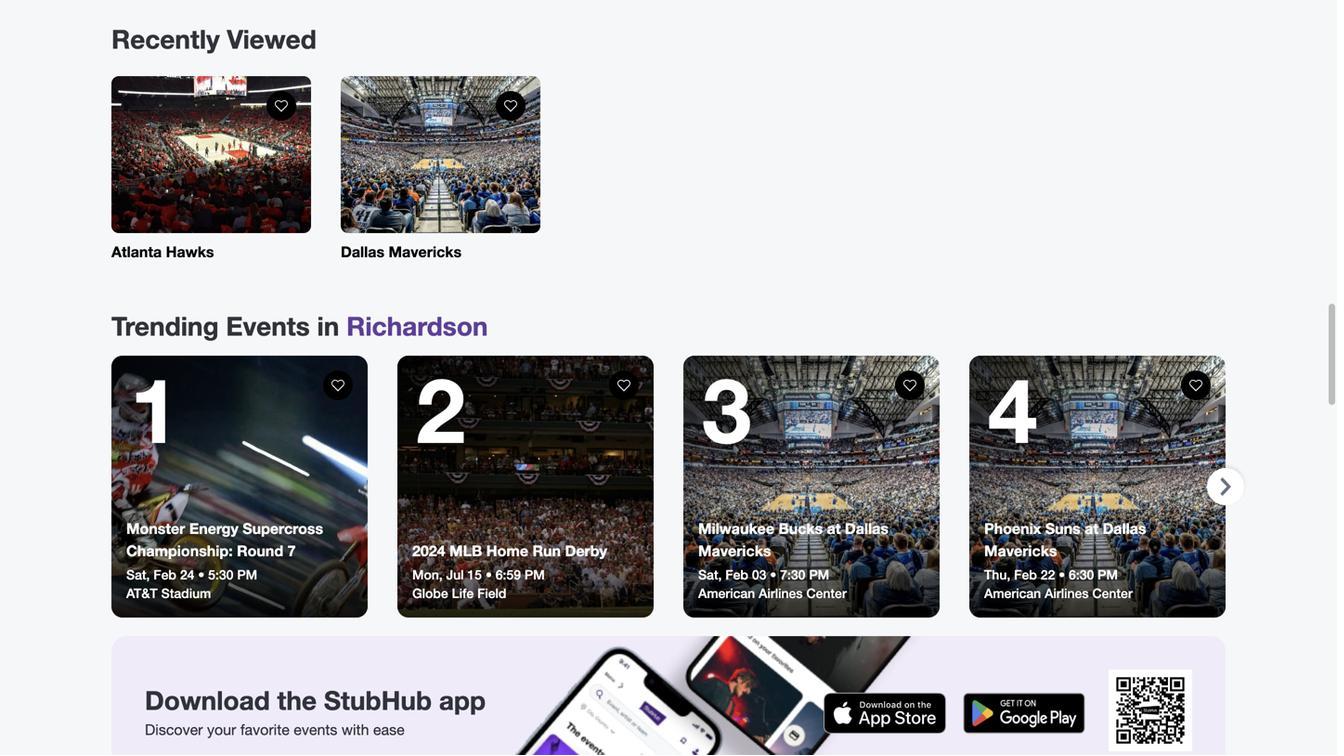 Task type: locate. For each thing, give the bounding box(es) containing it.
4 • from the left
[[1059, 567, 1066, 582]]

feb left 24
[[154, 567, 176, 582]]

1 airlines from the left
[[759, 586, 803, 601]]

• right the 22 at the bottom of page
[[1059, 567, 1066, 582]]

dallas for 4
[[1103, 520, 1147, 537]]

mlb
[[450, 542, 482, 559]]

feb
[[154, 567, 176, 582], [726, 567, 749, 582], [1015, 567, 1037, 582]]

american
[[699, 586, 755, 601], [985, 586, 1042, 601]]

at right the bucks
[[827, 520, 841, 537]]

airlines inside milwaukee bucks at dallas mavericks sat, feb 03 • 7:30 pm american airlines center
[[759, 586, 803, 601]]

2 pm from the left
[[525, 567, 545, 582]]

• inside milwaukee bucks at dallas mavericks sat, feb 03 • 7:30 pm american airlines center
[[770, 567, 777, 582]]

pm for 3
[[809, 567, 830, 582]]

mavericks
[[389, 243, 462, 260], [699, 542, 771, 559], [985, 542, 1058, 559]]

dallas
[[341, 243, 385, 260], [845, 520, 889, 537], [1103, 520, 1147, 537]]

atlanta hawks
[[111, 243, 214, 260]]

center
[[807, 586, 847, 601], [1093, 586, 1133, 601]]

derby
[[565, 542, 607, 559]]

american down 03
[[699, 586, 755, 601]]

1 pm from the left
[[237, 567, 257, 582]]

pm right 6:30
[[1098, 567, 1118, 582]]

2 airlines from the left
[[1045, 586, 1089, 601]]

airlines
[[759, 586, 803, 601], [1045, 586, 1089, 601]]

0 horizontal spatial american
[[699, 586, 755, 601]]

2 feb from the left
[[726, 567, 749, 582]]

1 horizontal spatial mavericks
[[699, 542, 771, 559]]

recently viewed
[[111, 23, 317, 54]]

feb for 4
[[1015, 567, 1037, 582]]

at inside milwaukee bucks at dallas mavericks sat, feb 03 • 7:30 pm american airlines center
[[827, 520, 841, 537]]

sat, up the at&t
[[126, 567, 150, 582]]

dallas inside phoenix suns at dallas mavericks thu, feb 22 • 6:30 pm american airlines center
[[1103, 520, 1147, 537]]

download
[[145, 685, 270, 716]]

run
[[533, 542, 561, 559]]

american down thu, in the right bottom of the page
[[985, 586, 1042, 601]]

pm right 7:30
[[809, 567, 830, 582]]

airlines down 6:30
[[1045, 586, 1089, 601]]

feb inside phoenix suns at dallas mavericks thu, feb 22 • 6:30 pm american airlines center
[[1015, 567, 1037, 582]]

pm inside phoenix suns at dallas mavericks thu, feb 22 • 6:30 pm american airlines center
[[1098, 567, 1118, 582]]

2
[[416, 356, 466, 462]]

american inside phoenix suns at dallas mavericks thu, feb 22 • 6:30 pm american airlines center
[[985, 586, 1042, 601]]

events
[[226, 310, 310, 341]]

1 horizontal spatial sat,
[[699, 567, 722, 582]]

mavericks for 3
[[699, 542, 771, 559]]

center for 3
[[807, 586, 847, 601]]

2 horizontal spatial feb
[[1015, 567, 1037, 582]]

1 horizontal spatial center
[[1093, 586, 1133, 601]]

1 • from the left
[[198, 567, 205, 582]]

• right 15
[[486, 567, 492, 582]]

2 horizontal spatial mavericks
[[985, 542, 1058, 559]]

•
[[198, 567, 205, 582], [486, 567, 492, 582], [770, 567, 777, 582], [1059, 567, 1066, 582]]

2 at from the left
[[1085, 520, 1099, 537]]

sat, inside milwaukee bucks at dallas mavericks sat, feb 03 • 7:30 pm american airlines center
[[699, 567, 722, 582]]

stadium
[[161, 586, 211, 601]]

at inside phoenix suns at dallas mavericks thu, feb 22 • 6:30 pm american airlines center
[[1085, 520, 1099, 537]]

mon,
[[412, 567, 443, 582]]

dallas inside milwaukee bucks at dallas mavericks sat, feb 03 • 7:30 pm american airlines center
[[845, 520, 889, 537]]

• inside 2024 mlb home run derby mon, jul 15 • 6:59 pm globe life field
[[486, 567, 492, 582]]

0 horizontal spatial feb
[[154, 567, 176, 582]]

mavericks inside milwaukee bucks at dallas mavericks sat, feb 03 • 7:30 pm american airlines center
[[699, 542, 771, 559]]

airlines down 7:30
[[759, 586, 803, 601]]

0 horizontal spatial sat,
[[126, 567, 150, 582]]

• inside phoenix suns at dallas mavericks thu, feb 22 • 6:30 pm american airlines center
[[1059, 567, 1066, 582]]

pm right 5:30
[[237, 567, 257, 582]]

0 horizontal spatial center
[[807, 586, 847, 601]]

1 horizontal spatial airlines
[[1045, 586, 1089, 601]]

feb left the 22 at the bottom of page
[[1015, 567, 1037, 582]]

sat,
[[126, 567, 150, 582], [699, 567, 722, 582]]

round
[[237, 542, 283, 559]]

center down 6:30
[[1093, 586, 1133, 601]]

pm inside milwaukee bucks at dallas mavericks sat, feb 03 • 7:30 pm american airlines center
[[809, 567, 830, 582]]

pm
[[237, 567, 257, 582], [525, 567, 545, 582], [809, 567, 830, 582], [1098, 567, 1118, 582]]

center down the bucks
[[807, 586, 847, 601]]

1 center from the left
[[807, 586, 847, 601]]

1 horizontal spatial feb
[[726, 567, 749, 582]]

1 horizontal spatial dallas
[[845, 520, 889, 537]]

3 • from the left
[[770, 567, 777, 582]]

stubhub
[[324, 685, 432, 716]]

3 pm from the left
[[809, 567, 830, 582]]

2 • from the left
[[486, 567, 492, 582]]

2 american from the left
[[985, 586, 1042, 601]]

feb left 03
[[726, 567, 749, 582]]

with
[[342, 721, 369, 739]]

1 horizontal spatial american
[[985, 586, 1042, 601]]

1 feb from the left
[[154, 567, 176, 582]]

pm right 6:59
[[525, 567, 545, 582]]

center inside phoenix suns at dallas mavericks thu, feb 22 • 6:30 pm american airlines center
[[1093, 586, 1133, 601]]

4
[[988, 356, 1038, 462]]

sat, left 03
[[699, 567, 722, 582]]

supercross
[[243, 520, 323, 537]]

1 sat, from the left
[[126, 567, 150, 582]]

3
[[702, 356, 752, 462]]

at right suns at the bottom of the page
[[1085, 520, 1099, 537]]

24
[[180, 567, 195, 582]]

airlines inside phoenix suns at dallas mavericks thu, feb 22 • 6:30 pm american airlines center
[[1045, 586, 1089, 601]]

sat, inside monster energy supercross championship: round 7 sat, feb 24 • 5:30 pm at&t stadium
[[126, 567, 150, 582]]

0 horizontal spatial at
[[827, 520, 841, 537]]

download the stubhub app discover your favorite events with ease
[[145, 685, 486, 739]]

3 feb from the left
[[1015, 567, 1037, 582]]

life
[[452, 586, 474, 601]]

pm inside 2024 mlb home run derby mon, jul 15 • 6:59 pm globe life field
[[525, 567, 545, 582]]

pm for 4
[[1098, 567, 1118, 582]]

2 horizontal spatial dallas
[[1103, 520, 1147, 537]]

0 horizontal spatial dallas
[[341, 243, 385, 260]]

• right 24
[[198, 567, 205, 582]]

monster energy supercross championship: round 7 sat, feb 24 • 5:30 pm at&t stadium
[[126, 520, 323, 601]]

pm for 2
[[525, 567, 545, 582]]

1 at from the left
[[827, 520, 841, 537]]

7:30
[[780, 567, 806, 582]]

milwaukee bucks at dallas mavericks sat, feb 03 • 7:30 pm american airlines center
[[699, 520, 889, 601]]

1
[[130, 356, 180, 462]]

feb for 3
[[726, 567, 749, 582]]

2 center from the left
[[1093, 586, 1133, 601]]

american inside milwaukee bucks at dallas mavericks sat, feb 03 • 7:30 pm american airlines center
[[699, 586, 755, 601]]

recently
[[111, 23, 220, 54]]

at
[[827, 520, 841, 537], [1085, 520, 1099, 537]]

home
[[487, 542, 529, 559]]

4 pm from the left
[[1098, 567, 1118, 582]]

mavericks inside phoenix suns at dallas mavericks thu, feb 22 • 6:30 pm american airlines center
[[985, 542, 1058, 559]]

ease
[[373, 721, 405, 739]]

7
[[288, 542, 296, 559]]

pm inside monster energy supercross championship: round 7 sat, feb 24 • 5:30 pm at&t stadium
[[237, 567, 257, 582]]

feb inside milwaukee bucks at dallas mavericks sat, feb 03 • 7:30 pm american airlines center
[[726, 567, 749, 582]]

the
[[277, 685, 317, 716]]

1 horizontal spatial at
[[1085, 520, 1099, 537]]

1 american from the left
[[699, 586, 755, 601]]

center inside milwaukee bucks at dallas mavericks sat, feb 03 • 7:30 pm american airlines center
[[807, 586, 847, 601]]

0 horizontal spatial airlines
[[759, 586, 803, 601]]

• right 03
[[770, 567, 777, 582]]

6:59
[[496, 567, 521, 582]]

2 sat, from the left
[[699, 567, 722, 582]]



Task type: describe. For each thing, give the bounding box(es) containing it.
0 horizontal spatial mavericks
[[389, 243, 462, 260]]

events
[[294, 721, 338, 739]]

championship:
[[126, 542, 233, 559]]

phoenix
[[985, 520, 1042, 537]]

thu,
[[985, 567, 1011, 582]]

globe
[[412, 586, 448, 601]]

american for 3
[[699, 586, 755, 601]]

energy
[[189, 520, 239, 537]]

6:30
[[1069, 567, 1095, 582]]

2024 mlb home run derby mon, jul 15 • 6:59 pm globe life field
[[412, 542, 607, 601]]

dallas mavericks link
[[341, 76, 541, 263]]

scan this qr code with your phone to be sent to the app store to download the stubhub app image
[[1109, 670, 1193, 751]]

22
[[1041, 567, 1056, 582]]

milwaukee
[[699, 520, 775, 537]]

5:30
[[208, 567, 234, 582]]

trending events in
[[111, 310, 339, 341]]

suns
[[1046, 520, 1081, 537]]

15
[[468, 567, 482, 582]]

american for 4
[[985, 586, 1042, 601]]

airlines for 4
[[1045, 586, 1089, 601]]

• for 2
[[486, 567, 492, 582]]

app
[[439, 685, 486, 716]]

• for 3
[[770, 567, 777, 582]]

03
[[752, 567, 767, 582]]

bucks
[[779, 520, 823, 537]]

center for 4
[[1093, 586, 1133, 601]]

• inside monster energy supercross championship: round 7 sat, feb 24 • 5:30 pm at&t stadium
[[198, 567, 205, 582]]

dallas for 3
[[845, 520, 889, 537]]

atlanta hawks link
[[111, 76, 311, 263]]

mavericks for 4
[[985, 542, 1058, 559]]

airlines for 3
[[759, 586, 803, 601]]

atlanta
[[111, 243, 162, 260]]

at for 4
[[1085, 520, 1099, 537]]

favorite
[[240, 721, 290, 739]]

jul
[[446, 567, 464, 582]]

at&t
[[126, 586, 158, 601]]

trending
[[111, 310, 219, 341]]

• for 4
[[1059, 567, 1066, 582]]

hawks
[[166, 243, 214, 260]]

phoenix suns at dallas mavericks thu, feb 22 • 6:30 pm american airlines center
[[985, 520, 1147, 601]]

discover
[[145, 721, 203, 739]]

monster
[[126, 520, 185, 537]]

dallas mavericks
[[341, 243, 462, 260]]

in
[[317, 310, 339, 341]]

viewed
[[227, 23, 317, 54]]

your
[[207, 721, 236, 739]]

field
[[477, 586, 507, 601]]

at for 3
[[827, 520, 841, 537]]

feb inside monster energy supercross championship: round 7 sat, feb 24 • 5:30 pm at&t stadium
[[154, 567, 176, 582]]

2024
[[412, 542, 446, 559]]



Task type: vqa. For each thing, say whether or not it's contained in the screenshot.
Dallas Mavericks
yes



